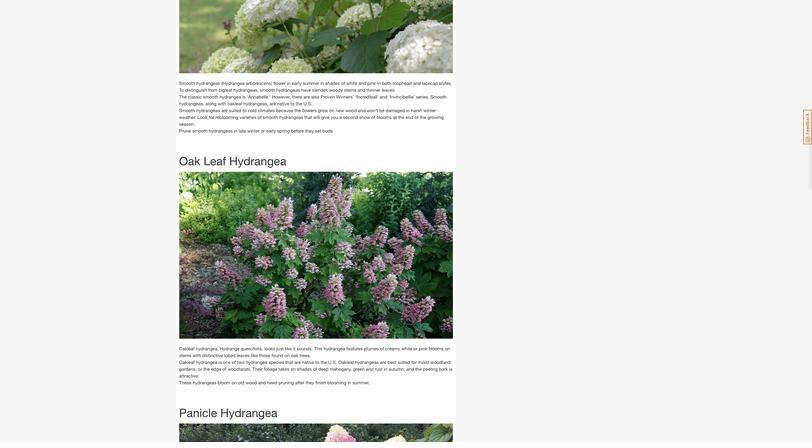 Task type: locate. For each thing, give the bounding box(es) containing it.
1 vertical spatial they
[[306, 380, 314, 385]]

blooms
[[377, 114, 392, 120], [429, 346, 444, 351]]

shades
[[325, 80, 340, 86], [297, 366, 312, 372]]

with right along
[[218, 101, 226, 106]]

2 horizontal spatial is
[[449, 366, 453, 372]]

1 horizontal spatial to
[[291, 101, 295, 106]]

1 vertical spatial or
[[414, 346, 418, 351]]

wood
[[345, 108, 357, 113], [246, 380, 257, 385]]

feedback link image
[[804, 110, 812, 145]]

u.s. up mahogany,
[[328, 359, 337, 365]]

on left oak
[[285, 353, 290, 358]]

smooth up weather.
[[179, 108, 195, 113]]

0 vertical spatial is
[[242, 94, 246, 100]]

0 vertical spatial stems
[[344, 87, 356, 93]]

species
[[269, 359, 284, 365]]

hydrangeas, up the 'annabelle.'
[[234, 87, 259, 93]]

that up takes
[[285, 359, 293, 365]]

to up varieties
[[243, 108, 247, 113]]

in
[[287, 80, 291, 86], [321, 80, 324, 86], [377, 80, 381, 86], [406, 108, 410, 113], [234, 128, 237, 134], [384, 366, 387, 372], [348, 380, 351, 385]]

u.s. inside oakleaf hydrangea, hydrange quercifolia, looks just like it sounds. this hydrangea features plumes of creamy white or pink blooms on stems with distinctive lobed leaves like those found on oak trees. oakleaf hydrangea is one of two hydrangea species that are native to the u.s. oakleaf hydrangeas are best suited for moist woodland gardens, or the edge of woodlands. their foliage takes on shades of deep mahogany, green and rust in autumn, and the peeling bark is attractive. these hydrangeas bloom on old wood and need pruning after they finish blooming in summer.
[[328, 359, 337, 365]]

because
[[276, 108, 293, 113]]

the down moist at the right bottom of the page
[[415, 366, 422, 372]]

blooms up "woodland"
[[429, 346, 444, 351]]

it
[[293, 346, 295, 351]]

u.s. up flowers
[[304, 101, 312, 106]]

their
[[253, 366, 263, 372]]

0 vertical spatial early
[[292, 80, 302, 86]]

is right bark
[[449, 366, 453, 372]]

you
[[331, 114, 338, 120]]

1 vertical spatial blooms
[[429, 346, 444, 351]]

1 horizontal spatial that
[[304, 114, 312, 120]]

hydrangeas
[[196, 80, 220, 86], [276, 87, 300, 93], [196, 108, 220, 113], [279, 114, 303, 120], [209, 128, 233, 134], [355, 359, 379, 365], [193, 380, 216, 385]]

pink up moist at the right bottom of the page
[[419, 346, 428, 351]]

winter up growing
[[424, 108, 436, 113]]

1 horizontal spatial with
[[218, 101, 226, 106]]

they inside oakleaf hydrangea, hydrange quercifolia, looks just like it sounds. this hydrangea features plumes of creamy white or pink blooms on stems with distinctive lobed leaves like those found on oak trees. oakleaf hydrangea is one of two hydrangea species that are native to the u.s. oakleaf hydrangeas are best suited for moist woodland gardens, or the edge of woodlands. their foliage takes on shades of deep mahogany, green and rust in autumn, and the peeling bark is attractive. these hydrangeas bloom on old wood and need pruning after they finish blooming in summer.
[[306, 380, 314, 385]]

blooms inside smooth hydrangeas (hydrangea arborescens) flower in early summer in shades of white and pink in both mophead and lacecap styles. to distinguish from bigleaf hydrangeas, smooth hydrangeas have slender, woody stems and thinner leaves. the classic smooth hydrangea is 'annabelle.' however, there are also proven winners' 'incrediball' and 'invincibellle' series. smooth hydrangeas, along with oakleaf hydrangeas, are native to the u.s. smooth hydrangeas are suited to cold climates because the flowers grow on new wood and won't be damaged in harsh winter weather. look for reblooming varieties of smooth hydrangeas that will give you a second show of blooms at the end of the growing season. prune smooth hydrangeas in late winter or early spring before they set buds.
[[377, 114, 392, 120]]

0 vertical spatial with
[[218, 101, 226, 106]]

is left the 'annabelle.'
[[242, 94, 246, 100]]

1 vertical spatial early
[[266, 128, 276, 134]]

of down one
[[223, 366, 226, 372]]

wood inside smooth hydrangeas (hydrangea arborescens) flower in early summer in shades of white and pink in both mophead and lacecap styles. to distinguish from bigleaf hydrangeas, smooth hydrangeas have slender, woody stems and thinner leaves. the classic smooth hydrangea is 'annabelle.' however, there are also proven winners' 'incrediball' and 'invincibellle' series. smooth hydrangeas, along with oakleaf hydrangeas, are native to the u.s. smooth hydrangeas are suited to cold climates because the flowers grow on new wood and won't be damaged in harsh winter weather. look for reblooming varieties of smooth hydrangeas that will give you a second show of blooms at the end of the growing season. prune smooth hydrangeas in late winter or early spring before they set buds.
[[345, 108, 357, 113]]

rust
[[375, 366, 383, 372]]

creamy
[[385, 346, 400, 351]]

in up end
[[406, 108, 410, 113]]

smooth up to
[[179, 80, 195, 86]]

0 horizontal spatial wood
[[246, 380, 257, 385]]

0 horizontal spatial or
[[198, 366, 202, 372]]

early
[[292, 80, 302, 86], [266, 128, 276, 134]]

and
[[359, 80, 366, 86], [413, 80, 421, 86], [358, 87, 365, 93], [380, 94, 388, 100], [358, 108, 366, 113], [366, 366, 374, 372], [407, 366, 414, 372], [258, 380, 266, 385]]

takes
[[279, 366, 290, 372]]

1 vertical spatial wood
[[246, 380, 257, 385]]

with down hydrangea,
[[193, 353, 201, 358]]

0 horizontal spatial pink
[[367, 80, 376, 86]]

are up reblooming
[[221, 108, 228, 113]]

0 horizontal spatial stems
[[179, 353, 191, 358]]

for inside smooth hydrangeas (hydrangea arborescens) flower in early summer in shades of white and pink in both mophead and lacecap styles. to distinguish from bigleaf hydrangeas, smooth hydrangeas have slender, woody stems and thinner leaves. the classic smooth hydrangea is 'annabelle.' however, there are also proven winners' 'incrediball' and 'invincibellle' series. smooth hydrangeas, along with oakleaf hydrangeas, are native to the u.s. smooth hydrangeas are suited to cold climates because the flowers grow on new wood and won't be damaged in harsh winter weather. look for reblooming varieties of smooth hydrangeas that will give you a second show of blooms at the end of the growing season. prune smooth hydrangeas in late winter or early spring before they set buds.
[[209, 114, 214, 120]]

0 horizontal spatial white
[[346, 80, 357, 86]]

that
[[304, 114, 312, 120], [285, 359, 293, 365]]

there
[[292, 94, 302, 100]]

weather.
[[179, 114, 196, 120]]

autumn,
[[389, 366, 405, 372]]

spring
[[277, 128, 290, 134]]

of
[[341, 80, 345, 86], [258, 114, 262, 120], [372, 114, 375, 120], [415, 114, 419, 120], [380, 346, 384, 351], [232, 359, 236, 365], [223, 366, 226, 372], [313, 366, 317, 372]]

0 vertical spatial suited
[[229, 108, 241, 113]]

from
[[208, 87, 217, 93]]

of left deep
[[313, 366, 317, 372]]

after
[[295, 380, 304, 385]]

1 vertical spatial hydrangea
[[220, 406, 278, 420]]

styles.
[[439, 80, 452, 86]]

on right takes
[[291, 366, 296, 372]]

these
[[179, 380, 191, 385]]

1 vertical spatial like
[[251, 353, 258, 358]]

1 horizontal spatial u.s.
[[328, 359, 337, 365]]

smooth
[[260, 87, 275, 93], [203, 94, 218, 100], [263, 114, 278, 120], [192, 128, 208, 134]]

they
[[305, 128, 314, 134], [306, 380, 314, 385]]

0 horizontal spatial native
[[277, 101, 289, 106]]

gardens,
[[179, 366, 197, 372]]

shades up woody
[[325, 80, 340, 86]]

on left old
[[232, 380, 237, 385]]

flower
[[273, 80, 286, 86]]

2 vertical spatial to
[[315, 359, 319, 365]]

with inside oakleaf hydrangea, hydrange quercifolia, looks just like it sounds. this hydrangea features plumes of creamy white or pink blooms on stems with distinctive lobed leaves like those found on oak trees. oakleaf hydrangea is one of two hydrangea species that are native to the u.s. oakleaf hydrangeas are best suited for moist woodland gardens, or the edge of woodlands. their foliage takes on shades of deep mahogany, green and rust in autumn, and the peeling bark is attractive. these hydrangeas bloom on old wood and need pruning after they finish blooming in summer.
[[193, 353, 201, 358]]

is inside smooth hydrangeas (hydrangea arborescens) flower in early summer in shades of white and pink in both mophead and lacecap styles. to distinguish from bigleaf hydrangeas, smooth hydrangeas have slender, woody stems and thinner leaves. the classic smooth hydrangea is 'annabelle.' however, there are also proven winners' 'incrediball' and 'invincibellle' series. smooth hydrangeas, along with oakleaf hydrangeas, are native to the u.s. smooth hydrangeas are suited to cold climates because the flowers grow on new wood and won't be damaged in harsh winter weather. look for reblooming varieties of smooth hydrangeas that will give you a second show of blooms at the end of the growing season. prune smooth hydrangeas in late winter or early spring before they set buds.
[[242, 94, 246, 100]]

wood right old
[[246, 380, 257, 385]]

0 vertical spatial blooms
[[377, 114, 392, 120]]

1 vertical spatial pink
[[419, 346, 428, 351]]

2 vertical spatial is
[[449, 366, 453, 372]]

winners'
[[336, 94, 354, 100]]

0 vertical spatial or
[[261, 128, 265, 134]]

plumes
[[364, 346, 379, 351]]

winter right late in the top left of the page
[[247, 128, 260, 134]]

1 vertical spatial stems
[[179, 353, 191, 358]]

hydrangeas up "green"
[[355, 359, 379, 365]]

1 horizontal spatial winter
[[424, 108, 436, 113]]

0 horizontal spatial with
[[193, 353, 201, 358]]

early up have
[[292, 80, 302, 86]]

hydrangea down distinctive
[[196, 359, 217, 365]]

white
[[346, 80, 357, 86], [401, 346, 412, 351]]

0 horizontal spatial u.s.
[[304, 101, 312, 106]]

to inside oakleaf hydrangea, hydrange quercifolia, looks just like it sounds. this hydrangea features plumes of creamy white or pink blooms on stems with distinctive lobed leaves like those found on oak trees. oakleaf hydrangea is one of two hydrangea species that are native to the u.s. oakleaf hydrangeas are best suited for moist woodland gardens, or the edge of woodlands. their foliage takes on shades of deep mahogany, green and rust in autumn, and the peeling bark is attractive. these hydrangeas bloom on old wood and need pruning after they finish blooming in summer.
[[315, 359, 319, 365]]

'annabelle.'
[[247, 94, 271, 100]]

0 vertical spatial smooth
[[179, 80, 195, 86]]

2 vertical spatial smooth
[[179, 108, 195, 113]]

pink
[[367, 80, 376, 86], [419, 346, 428, 351]]

oak leaf hydrangea
[[179, 154, 286, 168]]

0 vertical spatial like
[[285, 346, 292, 351]]

1 vertical spatial u.s.
[[328, 359, 337, 365]]

0 vertical spatial u.s.
[[304, 101, 312, 106]]

that down flowers
[[304, 114, 312, 120]]

hydrange
[[220, 346, 240, 351]]

in right rust
[[384, 366, 387, 372]]

on up you
[[329, 108, 335, 113]]

smooth down styles. on the right top of page
[[431, 94, 447, 100]]

suited down oakleaf
[[229, 108, 241, 113]]

like down quercifolia,
[[251, 353, 258, 358]]

1 horizontal spatial blooms
[[429, 346, 444, 351]]

oakleaf left hydrangea,
[[179, 346, 195, 351]]

1 vertical spatial winter
[[247, 128, 260, 134]]

smooth down look
[[192, 128, 208, 134]]

suited inside smooth hydrangeas (hydrangea arborescens) flower in early summer in shades of white and pink in both mophead and lacecap styles. to distinguish from bigleaf hydrangeas, smooth hydrangeas have slender, woody stems and thinner leaves. the classic smooth hydrangea is 'annabelle.' however, there are also proven winners' 'incrediball' and 'invincibellle' series. smooth hydrangeas, along with oakleaf hydrangeas, are native to the u.s. smooth hydrangeas are suited to cold climates because the flowers grow on new wood and won't be damaged in harsh winter weather. look for reblooming varieties of smooth hydrangeas that will give you a second show of blooms at the end of the growing season. prune smooth hydrangeas in late winter or early spring before they set buds.
[[229, 108, 241, 113]]

blooms inside oakleaf hydrangea, hydrange quercifolia, looks just like it sounds. this hydrangea features plumes of creamy white or pink blooms on stems with distinctive lobed leaves like those found on oak trees. oakleaf hydrangea is one of two hydrangea species that are native to the u.s. oakleaf hydrangeas are best suited for moist woodland gardens, or the edge of woodlands. their foliage takes on shades of deep mahogany, green and rust in autumn, and the peeling bark is attractive. these hydrangeas bloom on old wood and need pruning after they finish blooming in summer.
[[429, 346, 444, 351]]

0 vertical spatial native
[[277, 101, 289, 106]]

white inside oakleaf hydrangea, hydrange quercifolia, looks just like it sounds. this hydrangea features plumes of creamy white or pink blooms on stems with distinctive lobed leaves like those found on oak trees. oakleaf hydrangea is one of two hydrangea species that are native to the u.s. oakleaf hydrangeas are best suited for moist woodland gardens, or the edge of woodlands. their foliage takes on shades of deep mahogany, green and rust in autumn, and the peeling bark is attractive. these hydrangeas bloom on old wood and need pruning after they finish blooming in summer.
[[401, 346, 412, 351]]

pink up the thinner
[[367, 80, 376, 86]]

hydrangeas, down 'classic'
[[179, 101, 204, 106]]

blooms down be
[[377, 114, 392, 120]]

1 vertical spatial native
[[302, 359, 314, 365]]

in up slender,
[[321, 80, 324, 86]]

of down the harsh
[[415, 114, 419, 120]]

for right look
[[209, 114, 214, 120]]

1 vertical spatial with
[[193, 353, 201, 358]]

attractive.
[[179, 373, 199, 379]]

pruning
[[279, 380, 294, 385]]

native up because
[[277, 101, 289, 106]]

1 horizontal spatial white
[[401, 346, 412, 351]]

0 horizontal spatial is
[[219, 359, 222, 365]]

suited up autumn,
[[398, 359, 410, 365]]

hydrangeas up however,
[[276, 87, 300, 93]]

native inside smooth hydrangeas (hydrangea arborescens) flower in early summer in shades of white and pink in both mophead and lacecap styles. to distinguish from bigleaf hydrangeas, smooth hydrangeas have slender, woody stems and thinner leaves. the classic smooth hydrangea is 'annabelle.' however, there are also proven winners' 'incrediball' and 'invincibellle' series. smooth hydrangeas, along with oakleaf hydrangeas, are native to the u.s. smooth hydrangeas are suited to cold climates because the flowers grow on new wood and won't be damaged in harsh winter weather. look for reblooming varieties of smooth hydrangeas that will give you a second show of blooms at the end of the growing season. prune smooth hydrangeas in late winter or early spring before they set buds.
[[277, 101, 289, 106]]

give
[[321, 114, 330, 120]]

of down climates
[[258, 114, 262, 120]]

pink inside smooth hydrangeas (hydrangea arborescens) flower in early summer in shades of white and pink in both mophead and lacecap styles. to distinguish from bigleaf hydrangeas, smooth hydrangeas have slender, woody stems and thinner leaves. the classic smooth hydrangea is 'annabelle.' however, there are also proven winners' 'incrediball' and 'invincibellle' series. smooth hydrangeas, along with oakleaf hydrangeas, are native to the u.s. smooth hydrangeas are suited to cold climates because the flowers grow on new wood and won't be damaged in harsh winter weather. look for reblooming varieties of smooth hydrangeas that will give you a second show of blooms at the end of the growing season. prune smooth hydrangeas in late winter or early spring before they set buds.
[[367, 80, 376, 86]]

in left late in the top left of the page
[[234, 128, 237, 134]]

1 vertical spatial to
[[243, 108, 247, 113]]

classic
[[188, 94, 202, 100]]

white up the winners'
[[346, 80, 357, 86]]

panicle hydrangea
[[179, 406, 278, 420]]

in left summer.
[[348, 380, 351, 385]]

is left one
[[219, 359, 222, 365]]

hydrangea up oakleaf
[[220, 94, 241, 100]]

0 vertical spatial pink
[[367, 80, 376, 86]]

1 horizontal spatial or
[[261, 128, 265, 134]]

0 horizontal spatial for
[[209, 114, 214, 120]]

old
[[238, 380, 244, 385]]

u.s. inside smooth hydrangeas (hydrangea arborescens) flower in early summer in shades of white and pink in both mophead and lacecap styles. to distinguish from bigleaf hydrangeas, smooth hydrangeas have slender, woody stems and thinner leaves. the classic smooth hydrangea is 'annabelle.' however, there are also proven winners' 'incrediball' and 'invincibellle' series. smooth hydrangeas, along with oakleaf hydrangeas, are native to the u.s. smooth hydrangeas are suited to cold climates because the flowers grow on new wood and won't be damaged in harsh winter weather. look for reblooming varieties of smooth hydrangeas that will give you a second show of blooms at the end of the growing season. prune smooth hydrangeas in late winter or early spring before they set buds.
[[304, 101, 312, 106]]

stems
[[344, 87, 356, 93], [179, 353, 191, 358]]

1 horizontal spatial like
[[285, 346, 292, 351]]

on
[[329, 108, 335, 113], [445, 346, 450, 351], [285, 353, 290, 358], [291, 366, 296, 372], [232, 380, 237, 385]]

1 vertical spatial for
[[411, 359, 417, 365]]

damaged
[[386, 108, 405, 113]]

shades down the "trees."
[[297, 366, 312, 372]]

stems up gardens,
[[179, 353, 191, 358]]

1 vertical spatial white
[[401, 346, 412, 351]]

2 horizontal spatial to
[[315, 359, 319, 365]]

hydrangea
[[220, 94, 241, 100], [324, 346, 345, 351], [196, 359, 217, 365], [246, 359, 267, 365]]

1 vertical spatial shades
[[297, 366, 312, 372]]

1 vertical spatial suited
[[398, 359, 410, 365]]

deep
[[318, 366, 329, 372]]

hydrangea,
[[196, 346, 219, 351]]

1 horizontal spatial suited
[[398, 359, 410, 365]]

those
[[259, 353, 270, 358]]

0 vertical spatial that
[[304, 114, 312, 120]]

are
[[304, 94, 310, 100], [270, 101, 276, 106], [221, 108, 228, 113], [295, 359, 301, 365], [380, 359, 386, 365]]

harsh
[[411, 108, 422, 113]]

shades inside oakleaf hydrangea, hydrange quercifolia, looks just like it sounds. this hydrangea features plumes of creamy white or pink blooms on stems with distinctive lobed leaves like those found on oak trees. oakleaf hydrangea is one of two hydrangea species that are native to the u.s. oakleaf hydrangeas are best suited for moist woodland gardens, or the edge of woodlands. their foliage takes on shades of deep mahogany, green and rust in autumn, and the peeling bark is attractive. these hydrangeas bloom on old wood and need pruning after they finish blooming in summer.
[[297, 366, 312, 372]]

they left set on the left top of the page
[[305, 128, 314, 134]]

0 vertical spatial winter
[[424, 108, 436, 113]]

looks
[[264, 346, 275, 351]]

(hydrangea
[[221, 80, 245, 86]]

0 horizontal spatial shades
[[297, 366, 312, 372]]

edge
[[211, 366, 221, 372]]

1 horizontal spatial for
[[411, 359, 417, 365]]

of up woody
[[341, 80, 345, 86]]

or inside smooth hydrangeas (hydrangea arborescens) flower in early summer in shades of white and pink in both mophead and lacecap styles. to distinguish from bigleaf hydrangeas, smooth hydrangeas have slender, woody stems and thinner leaves. the classic smooth hydrangea is 'annabelle.' however, there are also proven winners' 'incrediball' and 'invincibellle' series. smooth hydrangeas, along with oakleaf hydrangeas, are native to the u.s. smooth hydrangeas are suited to cold climates because the flowers grow on new wood and won't be damaged in harsh winter weather. look for reblooming varieties of smooth hydrangeas that will give you a second show of blooms at the end of the growing season. prune smooth hydrangeas in late winter or early spring before they set buds.
[[261, 128, 265, 134]]

1 horizontal spatial native
[[302, 359, 314, 365]]

the left flowers
[[295, 108, 301, 113]]

1 horizontal spatial pink
[[419, 346, 428, 351]]

native down the "trees."
[[302, 359, 314, 365]]

like left it
[[285, 346, 292, 351]]

to down there
[[291, 101, 295, 106]]

or right gardens,
[[198, 366, 202, 372]]

for left moist at the right bottom of the page
[[411, 359, 417, 365]]

of down won't
[[372, 114, 375, 120]]

0 vertical spatial white
[[346, 80, 357, 86]]

1 horizontal spatial stems
[[344, 87, 356, 93]]

0 vertical spatial wood
[[345, 108, 357, 113]]

or left spring
[[261, 128, 265, 134]]

0 vertical spatial for
[[209, 114, 214, 120]]

they inside smooth hydrangeas (hydrangea arborescens) flower in early summer in shades of white and pink in both mophead and lacecap styles. to distinguish from bigleaf hydrangeas, smooth hydrangeas have slender, woody stems and thinner leaves. the classic smooth hydrangea is 'annabelle.' however, there are also proven winners' 'incrediball' and 'invincibellle' series. smooth hydrangeas, along with oakleaf hydrangeas, are native to the u.s. smooth hydrangeas are suited to cold climates because the flowers grow on new wood and won't be damaged in harsh winter weather. look for reblooming varieties of smooth hydrangeas that will give you a second show of blooms at the end of the growing season. prune smooth hydrangeas in late winter or early spring before they set buds.
[[305, 128, 314, 134]]

1 horizontal spatial shades
[[325, 80, 340, 86]]

growing
[[428, 114, 444, 120]]

or right creamy
[[414, 346, 418, 351]]

0 horizontal spatial blooms
[[377, 114, 392, 120]]

0 vertical spatial shades
[[325, 80, 340, 86]]

winter
[[424, 108, 436, 113], [247, 128, 260, 134]]

1 horizontal spatial is
[[242, 94, 246, 100]]

1 horizontal spatial wood
[[345, 108, 357, 113]]

foliage
[[264, 366, 277, 372]]

distinguish
[[185, 87, 207, 93]]

hydrangea right this
[[324, 346, 345, 351]]

oakleaf up gardens,
[[179, 359, 195, 365]]

on up "woodland"
[[445, 346, 450, 351]]

wood up second
[[345, 108, 357, 113]]

they right after
[[306, 380, 314, 385]]

0 horizontal spatial early
[[266, 128, 276, 134]]

0 horizontal spatial that
[[285, 359, 293, 365]]

stems up the winners'
[[344, 87, 356, 93]]

woody
[[329, 87, 343, 93]]

second
[[343, 114, 358, 120]]

pink inside oakleaf hydrangea, hydrange quercifolia, looks just like it sounds. this hydrangea features plumes of creamy white or pink blooms on stems with distinctive lobed leaves like those found on oak trees. oakleaf hydrangea is one of two hydrangea species that are native to the u.s. oakleaf hydrangeas are best suited for moist woodland gardens, or the edge of woodlands. their foliage takes on shades of deep mahogany, green and rust in autumn, and the peeling bark is attractive. these hydrangeas bloom on old wood and need pruning after they finish blooming in summer.
[[419, 346, 428, 351]]

to up deep
[[315, 359, 319, 365]]

1 vertical spatial that
[[285, 359, 293, 365]]

0 horizontal spatial suited
[[229, 108, 241, 113]]

0 vertical spatial they
[[305, 128, 314, 134]]

to
[[291, 101, 295, 106], [243, 108, 247, 113], [315, 359, 319, 365]]

white right creamy
[[401, 346, 412, 351]]

early left spring
[[266, 128, 276, 134]]

lacecap
[[422, 80, 438, 86]]



Task type: vqa. For each thing, say whether or not it's contained in the screenshot.
Single associated with 279
no



Task type: describe. For each thing, give the bounding box(es) containing it.
distinctive
[[202, 353, 223, 358]]

this
[[314, 346, 323, 351]]

with inside smooth hydrangeas (hydrangea arborescens) flower in early summer in shades of white and pink in both mophead and lacecap styles. to distinguish from bigleaf hydrangeas, smooth hydrangeas have slender, woody stems and thinner leaves. the classic smooth hydrangea is 'annabelle.' however, there are also proven winners' 'incrediball' and 'invincibellle' series. smooth hydrangeas, along with oakleaf hydrangeas, are native to the u.s. smooth hydrangeas are suited to cold climates because the flowers grow on new wood and won't be damaged in harsh winter weather. look for reblooming varieties of smooth hydrangeas that will give you a second show of blooms at the end of the growing season. prune smooth hydrangeas in late winter or early spring before they set buds.
[[218, 101, 226, 106]]

quercifolia,
[[241, 346, 263, 351]]

hydrangeas, down the 'annabelle.'
[[243, 101, 268, 106]]

moist
[[418, 359, 429, 365]]

both
[[382, 80, 391, 86]]

stems inside smooth hydrangeas (hydrangea arborescens) flower in early summer in shades of white and pink in both mophead and lacecap styles. to distinguish from bigleaf hydrangeas, smooth hydrangeas have slender, woody stems and thinner leaves. the classic smooth hydrangea is 'annabelle.' however, there are also proven winners' 'incrediball' and 'invincibellle' series. smooth hydrangeas, along with oakleaf hydrangeas, are native to the u.s. smooth hydrangeas are suited to cold climates because the flowers grow on new wood and won't be damaged in harsh winter weather. look for reblooming varieties of smooth hydrangeas that will give you a second show of blooms at the end of the growing season. prune smooth hydrangeas in late winter or early spring before they set buds.
[[344, 87, 356, 93]]

found
[[272, 353, 283, 358]]

0 horizontal spatial like
[[251, 353, 258, 358]]

white hydrangea arborescent featuring several blooms. image
[[179, 0, 453, 73]]

0 vertical spatial hydrangea
[[229, 154, 286, 168]]

look
[[197, 114, 208, 120]]

0 horizontal spatial winter
[[247, 128, 260, 134]]

slender,
[[312, 87, 328, 93]]

oakleaf up mahogany,
[[338, 359, 354, 365]]

grow
[[318, 108, 328, 113]]

mophead
[[393, 80, 412, 86]]

climates
[[258, 108, 275, 113]]

mahogany,
[[330, 366, 352, 372]]

season.
[[179, 121, 195, 127]]

a
[[339, 114, 342, 120]]

green
[[353, 366, 365, 372]]

suited inside oakleaf hydrangea, hydrange quercifolia, looks just like it sounds. this hydrangea features plumes of creamy white or pink blooms on stems with distinctive lobed leaves like those found on oak trees. oakleaf hydrangea is one of two hydrangea species that are native to the u.s. oakleaf hydrangeas are best suited for moist woodland gardens, or the edge of woodlands. their foliage takes on shades of deep mahogany, green and rust in autumn, and the peeling bark is attractive. these hydrangeas bloom on old wood and need pruning after they finish blooming in summer.
[[398, 359, 410, 365]]

2 horizontal spatial or
[[414, 346, 418, 351]]

one
[[223, 359, 231, 365]]

sounds.
[[297, 346, 313, 351]]

just
[[276, 346, 284, 351]]

bloom
[[218, 380, 230, 385]]

the right at
[[398, 114, 405, 120]]

hydrangeas down along
[[196, 108, 220, 113]]

show
[[359, 114, 370, 120]]

have
[[301, 87, 311, 93]]

lobed
[[224, 353, 236, 358]]

hydrangeas up from on the top
[[196, 80, 220, 86]]

are down have
[[304, 94, 310, 100]]

hydrangea up "their"
[[246, 359, 267, 365]]

stems inside oakleaf hydrangea, hydrange quercifolia, looks just like it sounds. this hydrangea features plumes of creamy white or pink blooms on stems with distinctive lobed leaves like those found on oak trees. oakleaf hydrangea is one of two hydrangea species that are native to the u.s. oakleaf hydrangeas are best suited for moist woodland gardens, or the edge of woodlands. their foliage takes on shades of deep mahogany, green and rust in autumn, and the peeling bark is attractive. these hydrangeas bloom on old wood and need pruning after they finish blooming in summer.
[[179, 353, 191, 358]]

smooth hydrangeas (hydrangea arborescens) flower in early summer in shades of white and pink in both mophead and lacecap styles. to distinguish from bigleaf hydrangeas, smooth hydrangeas have slender, woody stems and thinner leaves. the classic smooth hydrangea is 'annabelle.' however, there are also proven winners' 'incrediball' and 'invincibellle' series. smooth hydrangeas, along with oakleaf hydrangeas, are native to the u.s. smooth hydrangeas are suited to cold climates because the flowers grow on new wood and won't be damaged in harsh winter weather. look for reblooming varieties of smooth hydrangeas that will give you a second show of blooms at the end of the growing season. prune smooth hydrangeas in late winter or early spring before they set buds.
[[179, 80, 452, 134]]

to
[[179, 87, 184, 93]]

the down the harsh
[[420, 114, 426, 120]]

1 vertical spatial is
[[219, 359, 222, 365]]

be
[[379, 108, 385, 113]]

for inside oakleaf hydrangea, hydrange quercifolia, looks just like it sounds. this hydrangea features plumes of creamy white or pink blooms on stems with distinctive lobed leaves like those found on oak trees. oakleaf hydrangea is one of two hydrangea species that are native to the u.s. oakleaf hydrangeas are best suited for moist woodland gardens, or the edge of woodlands. their foliage takes on shades of deep mahogany, green and rust in autumn, and the peeling bark is attractive. these hydrangeas bloom on old wood and need pruning after they finish blooming in summer.
[[411, 359, 417, 365]]

trees.
[[300, 353, 311, 358]]

in right flower at the top left of the page
[[287, 80, 291, 86]]

1 vertical spatial smooth
[[431, 94, 447, 100]]

also
[[311, 94, 319, 100]]

hydrangeas down the attractive.
[[193, 380, 216, 385]]

oakleaf
[[227, 101, 242, 106]]

hydrangea inside smooth hydrangeas (hydrangea arborescens) flower in early summer in shades of white and pink in both mophead and lacecap styles. to distinguish from bigleaf hydrangeas, smooth hydrangeas have slender, woody stems and thinner leaves. the classic smooth hydrangea is 'annabelle.' however, there are also proven winners' 'incrediball' and 'invincibellle' series. smooth hydrangeas, along with oakleaf hydrangeas, are native to the u.s. smooth hydrangeas are suited to cold climates because the flowers grow on new wood and won't be damaged in harsh winter weather. look for reblooming varieties of smooth hydrangeas that will give you a second show of blooms at the end of the growing season. prune smooth hydrangeas in late winter or early spring before they set buds.
[[220, 94, 241, 100]]

before
[[291, 128, 304, 134]]

new
[[336, 108, 344, 113]]

woodlands.
[[228, 366, 251, 372]]

arborescens)
[[246, 80, 272, 86]]

are down oak
[[295, 359, 301, 365]]

finish
[[316, 380, 326, 385]]

0 horizontal spatial to
[[243, 108, 247, 113]]

'incrediball'
[[355, 94, 379, 100]]

that inside smooth hydrangeas (hydrangea arborescens) flower in early summer in shades of white and pink in both mophead and lacecap styles. to distinguish from bigleaf hydrangeas, smooth hydrangeas have slender, woody stems and thinner leaves. the classic smooth hydrangea is 'annabelle.' however, there are also proven winners' 'incrediball' and 'invincibellle' series. smooth hydrangeas, along with oakleaf hydrangeas, are native to the u.s. smooth hydrangeas are suited to cold climates because the flowers grow on new wood and won't be damaged in harsh winter weather. look for reblooming varieties of smooth hydrangeas that will give you a second show of blooms at the end of the growing season. prune smooth hydrangeas in late winter or early spring before they set buds.
[[304, 114, 312, 120]]

are up rust
[[380, 359, 386, 365]]

blooming
[[327, 380, 346, 385]]

varieties
[[240, 114, 256, 120]]

pink and white panicle hydrangeas blooming in season. image
[[179, 424, 453, 442]]

the left edge
[[203, 366, 210, 372]]

the up deep
[[321, 359, 327, 365]]

leaves
[[237, 353, 250, 358]]

2 vertical spatial or
[[198, 366, 202, 372]]

are up climates
[[270, 101, 276, 106]]

end
[[406, 114, 413, 120]]

bigleaf
[[219, 87, 232, 93]]

1 horizontal spatial early
[[292, 80, 302, 86]]

on inside smooth hydrangeas (hydrangea arborescens) flower in early summer in shades of white and pink in both mophead and lacecap styles. to distinguish from bigleaf hydrangeas, smooth hydrangeas have slender, woody stems and thinner leaves. the classic smooth hydrangea is 'annabelle.' however, there are also proven winners' 'incrediball' and 'invincibellle' series. smooth hydrangeas, along with oakleaf hydrangeas, are native to the u.s. smooth hydrangeas are suited to cold climates because the flowers grow on new wood and won't be damaged in harsh winter weather. look for reblooming varieties of smooth hydrangeas that will give you a second show of blooms at the end of the growing season. prune smooth hydrangeas in late winter or early spring before they set buds.
[[329, 108, 335, 113]]

smooth down climates
[[263, 114, 278, 120]]

oak leaf hydrangeas growing in a garden. image
[[179, 172, 453, 339]]

series.
[[416, 94, 429, 100]]

along
[[205, 101, 217, 106]]

peeling
[[423, 366, 438, 372]]

oak
[[179, 154, 200, 168]]

hydrangeas down reblooming
[[209, 128, 233, 134]]

leaves.
[[382, 87, 396, 93]]

buds.
[[323, 128, 334, 134]]

flowers
[[302, 108, 317, 113]]

proven
[[321, 94, 335, 100]]

summer.
[[352, 380, 370, 385]]

leaf
[[204, 154, 226, 168]]

'invincibellle'
[[389, 94, 415, 100]]

native inside oakleaf hydrangea, hydrange quercifolia, looks just like it sounds. this hydrangea features plumes of creamy white or pink blooms on stems with distinctive lobed leaves like those found on oak trees. oakleaf hydrangea is one of two hydrangea species that are native to the u.s. oakleaf hydrangeas are best suited for moist woodland gardens, or the edge of woodlands. their foliage takes on shades of deep mahogany, green and rust in autumn, and the peeling bark is attractive. these hydrangeas bloom on old wood and need pruning after they finish blooming in summer.
[[302, 359, 314, 365]]

two
[[237, 359, 245, 365]]

set
[[315, 128, 321, 134]]

0 vertical spatial to
[[291, 101, 295, 106]]

wood inside oakleaf hydrangea, hydrange quercifolia, looks just like it sounds. this hydrangea features plumes of creamy white or pink blooms on stems with distinctive lobed leaves like those found on oak trees. oakleaf hydrangea is one of two hydrangea species that are native to the u.s. oakleaf hydrangeas are best suited for moist woodland gardens, or the edge of woodlands. their foliage takes on shades of deep mahogany, green and rust in autumn, and the peeling bark is attractive. these hydrangeas bloom on old wood and need pruning after they finish blooming in summer.
[[246, 380, 257, 385]]

need
[[267, 380, 277, 385]]

oakleaf hydrangea, hydrange quercifolia, looks just like it sounds. this hydrangea features plumes of creamy white or pink blooms on stems with distinctive lobed leaves like those found on oak trees. oakleaf hydrangea is one of two hydrangea species that are native to the u.s. oakleaf hydrangeas are best suited for moist woodland gardens, or the edge of woodlands. their foliage takes on shades of deep mahogany, green and rust in autumn, and the peeling bark is attractive. these hydrangeas bloom on old wood and need pruning after they finish blooming in summer.
[[179, 346, 453, 385]]

of right the plumes
[[380, 346, 384, 351]]

shades inside smooth hydrangeas (hydrangea arborescens) flower in early summer in shades of white and pink in both mophead and lacecap styles. to distinguish from bigleaf hydrangeas, smooth hydrangeas have slender, woody stems and thinner leaves. the classic smooth hydrangea is 'annabelle.' however, there are also proven winners' 'incrediball' and 'invincibellle' series. smooth hydrangeas, along with oakleaf hydrangeas, are native to the u.s. smooth hydrangeas are suited to cold climates because the flowers grow on new wood and won't be damaged in harsh winter weather. look for reblooming varieties of smooth hydrangeas that will give you a second show of blooms at the end of the growing season. prune smooth hydrangeas in late winter or early spring before they set buds.
[[325, 80, 340, 86]]

smooth down arborescens)
[[260, 87, 275, 93]]

reblooming
[[216, 114, 238, 120]]

of left two
[[232, 359, 236, 365]]

features
[[346, 346, 363, 351]]

bark
[[439, 366, 448, 372]]

that inside oakleaf hydrangea, hydrange quercifolia, looks just like it sounds. this hydrangea features plumes of creamy white or pink blooms on stems with distinctive lobed leaves like those found on oak trees. oakleaf hydrangea is one of two hydrangea species that are native to the u.s. oakleaf hydrangeas are best suited for moist woodland gardens, or the edge of woodlands. their foliage takes on shades of deep mahogany, green and rust in autumn, and the peeling bark is attractive. these hydrangeas bloom on old wood and need pruning after they finish blooming in summer.
[[285, 359, 293, 365]]

cold
[[248, 108, 257, 113]]

won't
[[367, 108, 378, 113]]

at
[[393, 114, 397, 120]]

woodland
[[431, 359, 451, 365]]

smooth up along
[[203, 94, 218, 100]]

hydrangeas down because
[[279, 114, 303, 120]]

panicle
[[179, 406, 217, 420]]

oak
[[291, 353, 298, 358]]

however,
[[272, 94, 291, 100]]

the down there
[[296, 101, 302, 106]]

thinner
[[367, 87, 381, 93]]

white inside smooth hydrangeas (hydrangea arborescens) flower in early summer in shades of white and pink in both mophead and lacecap styles. to distinguish from bigleaf hydrangeas, smooth hydrangeas have slender, woody stems and thinner leaves. the classic smooth hydrangea is 'annabelle.' however, there are also proven winners' 'incrediball' and 'invincibellle' series. smooth hydrangeas, along with oakleaf hydrangeas, are native to the u.s. smooth hydrangeas are suited to cold climates because the flowers grow on new wood and won't be damaged in harsh winter weather. look for reblooming varieties of smooth hydrangeas that will give you a second show of blooms at the end of the growing season. prune smooth hydrangeas in late winter or early spring before they set buds.
[[346, 80, 357, 86]]

best
[[388, 359, 397, 365]]

summer
[[303, 80, 319, 86]]

in left both
[[377, 80, 381, 86]]

will
[[314, 114, 320, 120]]



